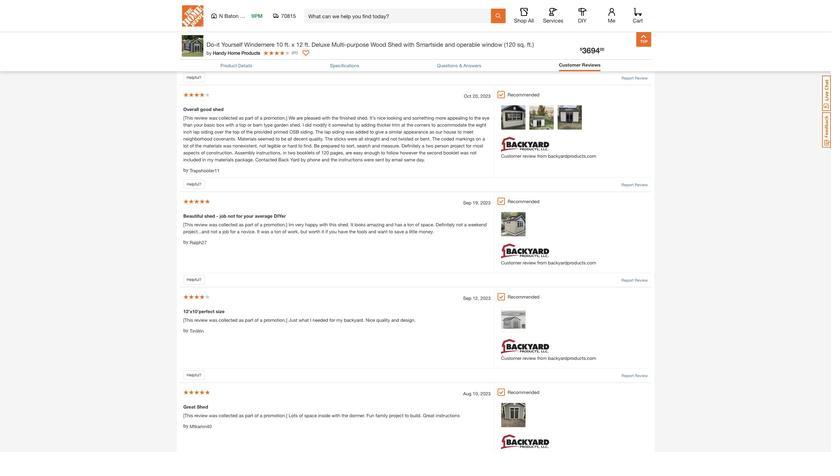 Task type: describe. For each thing, give the bounding box(es) containing it.
diy inside button
[[579, 17, 587, 24]]

1 lap from the left
[[193, 129, 200, 135]]

to left include
[[471, 27, 475, 32]]

report review for oct 20, 2023
[[622, 183, 648, 188]]

recommended for aug 10, 2023
[[508, 390, 540, 396]]

tools
[[357, 229, 368, 235]]

product details
[[221, 63, 253, 68]]

report for sep 12, 2023
[[622, 374, 634, 379]]

0 vertical spatial top
[[240, 122, 246, 128]]

2 lap from the left
[[325, 129, 331, 135]]

by for by trapshooter11
[[183, 167, 189, 173]]

can't
[[450, 34, 460, 39]]

nonexistent,
[[233, 143, 258, 149]]

just
[[289, 318, 298, 323]]

reviews
[[583, 62, 601, 68]]

materials up purpose
[[355, 34, 374, 39]]

1 vertical spatial it
[[351, 222, 354, 228]]

promotion.] inside overall good shed [this review was collected as part of a promotion.] we are pleased with the finished shed. it's nice looking and something more appealing to the eye than your basic box with a top or barn type garden shed. i did modify it somewhat by adding thicker trim at the corners to accommodate the eight inch lap siding over the top of the provided primed osb siding. the lap siding was added to give a similar appearance as our house to meet neighborhood covenants.    materials seemed to be all decent quality. the sticks were all straight and not twisted or bent. the  coded markings on a lot of the materials was nonexistent, not legible or hard to find. be prepared to sort, search and measure. definitely a two person project for most aspects of construction. assembly instructions, in two  booklets of 120 pages, are   easy enough to follow however the second booklet was not included in my materials package. contacted back yard by phone and the instructions were sent by email same day.
[[264, 115, 288, 121]]

materials up construction.
[[203, 143, 222, 149]]

customer review from backyardproducts.com for oct 20, 2023
[[502, 153, 597, 159]]

materials inside a beautiful shed with quality materials [this review was collected as part of a promotion.] we bought this kit 4 weeks ago. it was our first diy project of this size. the instructions were easy to understand and follow, along with the materials required at each step. the materials are of good quality. my only critique would be to include the instructions in the first pallet (2 pallets came stacked) to help with inventorying materials as they suggest.  we just love it and can't wait to work on the inside.
[[249, 11, 270, 17]]

to inside great shed [this review was collected as part of a promotion.] lots of space inside with the dormer. fun family project to build. great instructions
[[405, 413, 409, 419]]

70815 button
[[273, 13, 296, 19]]

review inside great shed [this review was collected as part of a promotion.] lots of space inside with the dormer. fun family project to build. great instructions
[[195, 413, 208, 419]]

was down the average
[[261, 229, 270, 235]]

suggest.
[[391, 34, 409, 39]]

appearance
[[404, 129, 429, 135]]

give
[[376, 129, 384, 135]]

with up the pallets
[[261, 27, 270, 32]]

and right looking in the left of the page
[[404, 115, 412, 121]]

the down ago.
[[346, 27, 353, 32]]

$
[[581, 47, 583, 52]]

coded
[[442, 136, 455, 142]]

lots
[[289, 413, 298, 419]]

helpful? button for trapshooter11
[[183, 180, 205, 190]]

it inside overall good shed [this review was collected as part of a promotion.] we are pleased with the finished shed. it's nice looking and something more appealing to the eye than your basic box with a top or barn type garden shed. i did modify it somewhat by adding thicker trim at the corners to accommodate the eight inch lap siding over the top of the provided primed osb siding. the lap siding was added to give a similar appearance as our house to meet neighborhood covenants.    materials seemed to be all decent quality. the sticks were all straight and not twisted or bent. the  coded markings on a lot of the materials was nonexistent, not legible or hard to find. be prepared to sort, search and measure. definitely a two person project for most aspects of construction. assembly instructions, in two  booklets of 120 pages, are   easy enough to follow however the second booklet was not included in my materials package. contacted back yard by phone and the instructions were sent by email same day.
[[329, 122, 331, 128]]

purpose
[[347, 41, 369, 48]]

collected inside 12'x10'perfect size [this review was collected as part of a promotion.] just what i needed for my backyard. nice quality and design.
[[219, 318, 238, 323]]

1 vertical spatial or
[[415, 136, 419, 142]]

helpful? button for cesare
[[183, 73, 205, 83]]

my inside 12'x10'perfect size [this review was collected as part of a promotion.] just what i needed for my backyard. nice quality and design.
[[337, 318, 343, 323]]

live chat image
[[823, 76, 832, 111]]

happy
[[305, 222, 318, 228]]

feedback link image
[[823, 112, 832, 148]]

quality
[[377, 318, 390, 323]]

2023 for aug 10, 2023
[[481, 391, 491, 397]]

size
[[216, 309, 225, 315]]

a inside a beautiful shed with quality materials [this review was collected as part of a promotion.] we bought this kit 4 weeks ago. it was our first diy project of this size. the instructions were easy to understand and follow, along with the materials required at each step. the materials are of good quality. my only critique would be to include the instructions in the first pallet (2 pallets came stacked) to help with inventorying materials as they suggest.  we just love it and can't wait to work on the inside.
[[260, 20, 263, 25]]

materials up stacked) on the left top of page
[[279, 27, 298, 32]]

with up modify
[[322, 115, 331, 121]]

for left novice.
[[230, 229, 236, 235]]

weekend
[[468, 222, 487, 228]]

report review button for sep 12, 2023
[[622, 374, 648, 380]]

instructions up would
[[446, 20, 470, 25]]

shed inside great shed [this review was collected as part of a promotion.] lots of space inside with the dormer. fun family project to build. great instructions
[[197, 405, 208, 410]]

and left has
[[386, 222, 394, 228]]

was down covenants.
[[223, 143, 232, 149]]

promotion.] inside 12'x10'perfect size [this review was collected as part of a promotion.] just what i needed for my backyard. nice quality and design.
[[264, 318, 288, 323]]

display image
[[303, 50, 310, 57]]

to right wait at the right of the page
[[471, 34, 475, 39]]

report for sep 19, 2023
[[622, 278, 634, 283]]

customer for a beautiful shed with quality materials [this review was collected as part of a promotion.] we bought this kit 4 weeks ago. it was our first diy project of this size. the instructions were easy to understand and follow, along with the materials required at each step. the materials are of good quality. my only critique would be to include the instructions in the first pallet (2 pallets came stacked) to help with inventorying materials as they suggest.  we just love it and can't wait to work on the inside.
[[502, 58, 522, 63]]

1 review from the top
[[636, 76, 648, 81]]

backyardproducts.com for sep 19, 2023
[[549, 260, 597, 266]]

report review for sep 12, 2023
[[622, 374, 648, 379]]

do-
[[207, 41, 217, 48]]

to down required
[[303, 34, 307, 39]]

to down decent
[[299, 143, 303, 149]]

straight
[[365, 136, 380, 142]]

was up understand
[[209, 20, 218, 25]]

modify
[[313, 122, 327, 128]]

by up added
[[355, 122, 360, 128]]

by right sent
[[386, 157, 391, 163]]

be inside overall good shed [this review was collected as part of a promotion.] we are pleased with the finished shed. it's nice looking and something more appealing to the eye than your basic box with a top or barn type garden shed. i did modify it somewhat by adding thicker trim at the corners to accommodate the eight inch lap siding over the top of the provided primed osb siding. the lap siding was added to give a similar appearance as our house to meet neighborhood covenants.    materials seemed to be all decent quality. the sticks were all straight and not twisted or bent. the  coded markings on a lot of the materials was nonexistent, not legible or hard to find. be prepared to sort, search and measure. definitely a two person project for most aspects of construction. assembly instructions, in two  booklets of 120 pages, are   easy enough to follow however the second booklet was not included in my materials package. contacted back yard by phone and the instructions were sent by email same day.
[[281, 136, 287, 142]]

if
[[326, 229, 328, 235]]

contacted
[[256, 157, 277, 163]]

a inside great shed [this review was collected as part of a promotion.] lots of space inside with the dormer. fun family project to build. great instructions
[[260, 413, 263, 419]]

to up sent
[[381, 150, 386, 156]]

inside
[[318, 413, 331, 419]]

customer for overall good shed [this review was collected as part of a promotion.] we are pleased with the finished shed. it's nice looking and something more appealing to the eye than your basic box with a top or barn type garden shed. i did modify it somewhat by adding thicker trim at the corners to accommodate the eight inch lap siding over the top of the provided primed osb siding. the lap siding was added to give a similar appearance as our house to meet neighborhood covenants.    materials seemed to be all decent quality. the sticks were all straight and not twisted or bent. the  coded markings on a lot of the materials was nonexistent, not legible or hard to find. be prepared to sort, search and measure. definitely a two person project for most aspects of construction. assembly instructions, in two  booklets of 120 pages, are   easy enough to follow however the second booklet was not included in my materials package. contacted back yard by phone and the instructions were sent by email same day.
[[502, 153, 522, 159]]

1 backyardproducts.com from the top
[[549, 58, 597, 63]]

( 31 )
[[292, 50, 298, 55]]

on inside a beautiful shed with quality materials [this review was collected as part of a promotion.] we bought this kit 4 weeks ago. it was our first diy project of this size. the instructions were easy to understand and follow, along with the materials required at each step. the materials are of good quality. my only critique would be to include the instructions in the first pallet (2 pallets came stacked) to help with inventorying materials as they suggest.  we just love it and can't wait to work on the inside.
[[183, 40, 189, 46]]

1 all from the left
[[288, 136, 292, 142]]

by ralph27
[[183, 239, 207, 246]]

and down 120
[[322, 157, 330, 163]]

promotion.] inside great shed [this review was collected as part of a promotion.] lots of space inside with the dormer. fun family project to build. great instructions
[[264, 413, 288, 419]]

decent
[[294, 136, 308, 142]]

2 all from the left
[[359, 136, 363, 142]]

the down modify
[[316, 129, 323, 135]]

along
[[249, 27, 260, 32]]

amazing
[[367, 222, 385, 228]]

space.
[[421, 222, 435, 228]]

12
[[297, 41, 303, 48]]

similar
[[389, 129, 403, 135]]

)
[[297, 50, 298, 55]]

ralph27
[[190, 240, 207, 246]]

to left understand
[[194, 27, 199, 32]]

corners
[[415, 122, 431, 128]]

review for oct 20, 2023
[[636, 183, 648, 188]]

review inside 12'x10'perfect size [this review was collected as part of a promotion.] just what i needed for my backyard. nice quality and design.
[[195, 318, 208, 323]]

was right ago.
[[361, 20, 369, 25]]

beautiful inside a beautiful shed with quality materials [this review was collected as part of a promotion.] we bought this kit 4 weeks ago. it was our first diy project of this size. the instructions were easy to understand and follow, along with the materials required at each step. the materials are of good quality. my only critique would be to include the instructions in the first pallet (2 pallets came stacked) to help with inventorying materials as they suggest.  we just love it and can't wait to work on the inside.
[[188, 11, 208, 17]]

instructions up inside. at the left of page
[[191, 34, 215, 39]]

2023 for sep 19, 2023
[[481, 200, 491, 206]]

would
[[450, 27, 463, 32]]

ralph27 button
[[190, 239, 207, 246]]

cesare
[[190, 51, 204, 57]]

it up handy at left top
[[217, 41, 220, 48]]

helpful? for trapshooter11
[[187, 182, 202, 187]]

just
[[418, 34, 426, 39]]

at inside overall good shed [this review was collected as part of a promotion.] we are pleased with the finished shed. it's nice looking and something more appealing to the eye than your basic box with a top or barn type garden shed. i did modify it somewhat by adding thicker trim at the corners to accommodate the eight inch lap siding over the top of the provided primed osb siding. the lap siding was added to give a similar appearance as our house to meet neighborhood covenants.    materials seemed to be all decent quality. the sticks were all straight and not twisted or bent. the  coded markings on a lot of the materials was nonexistent, not legible or hard to find. be prepared to sort, search and measure. definitely a two person project for most aspects of construction. assembly instructions, in two  booklets of 120 pages, are   easy enough to follow however the second booklet was not included in my materials package. contacted back yard by phone and the instructions were sent by email same day.
[[402, 122, 406, 128]]

project inside overall good shed [this review was collected as part of a promotion.] we are pleased with the finished shed. it's nice looking and something more appealing to the eye than your basic box with a top or barn type garden shed. i did modify it somewhat by adding thicker trim at the corners to accommodate the eight inch lap siding over the top of the provided primed osb siding. the lap siding was added to give a similar appearance as our house to meet neighborhood covenants.    materials seemed to be all decent quality. the sticks were all straight and not twisted or bent. the  coded markings on a lot of the materials was nonexistent, not legible or hard to find. be prepared to sort, search and measure. definitely a two person project for most aspects of construction. assembly instructions, in two  booklets of 120 pages, are   easy enough to follow however the second booklet was not included in my materials package. contacted back yard by phone and the instructions were sent by email same day.
[[451, 143, 465, 149]]

helpful? button for ralph27
[[183, 275, 205, 285]]

sticks
[[334, 136, 346, 142]]

required
[[299, 27, 316, 32]]

report review button for oct 20, 2023
[[622, 182, 648, 188]]

with right 'box'
[[226, 122, 234, 128]]

customer review from backyardproducts.com for sep 19, 2023
[[502, 260, 597, 266]]

your inside the beautiful shed - job not for your average diyer [this review was collected as part of a promotion.] im very happy with this shed. it looks amazing and has a ton of space. definitely not a weekend project...and not a job for a novice. it was a ton of work, but worth it if you have the tools and want to save a little money.
[[244, 213, 254, 219]]

and down amazing
[[369, 229, 377, 235]]

im
[[289, 222, 294, 228]]

cart link
[[631, 8, 646, 24]]

our inside a beautiful shed with quality materials [this review was collected as part of a promotion.] we bought this kit 4 weeks ago. it was our first diy project of this size. the instructions were easy to understand and follow, along with the materials required at each step. the materials are of good quality. my only critique would be to include the instructions in the first pallet (2 pallets came stacked) to help with inventorying materials as they suggest.  we just love it and can't wait to work on the inside.
[[370, 20, 377, 25]]

0 horizontal spatial this
[[313, 20, 320, 25]]

31
[[293, 50, 297, 55]]

definitely inside overall good shed [this review was collected as part of a promotion.] we are pleased with the finished shed. it's nice looking and something more appealing to the eye than your basic box with a top or barn type garden shed. i did modify it somewhat by adding thicker trim at the corners to accommodate the eight inch lap siding over the top of the provided primed osb siding. the lap siding was added to give a similar appearance as our house to meet neighborhood covenants.    materials seemed to be all decent quality. the sticks were all straight and not twisted or bent. the  coded markings on a lot of the materials was nonexistent, not legible or hard to find. be prepared to sort, search and measure. definitely a two person project for most aspects of construction. assembly instructions, in two  booklets of 120 pages, are   easy enough to follow however the second booklet was not included in my materials package. contacted back yard by phone and the instructions were sent by email same day.
[[402, 143, 421, 149]]

pages,
[[331, 150, 345, 156]]

promotion.] inside the beautiful shed - job not for your average diyer [this review was collected as part of a promotion.] im very happy with this shed. it looks amazing and has a ton of space. definitely not a weekend project...and not a job for a novice. it was a ton of work, but worth it if you have the tools and want to save a little money.
[[264, 222, 288, 228]]

baton
[[225, 13, 239, 19]]

to down sticks
[[341, 143, 345, 149]]

part inside great shed [this review was collected as part of a promotion.] lots of space inside with the dormer. fun family project to build. great instructions
[[245, 413, 253, 419]]

to right appealing in the top right of the page
[[469, 115, 474, 121]]

by down booklets
[[301, 157, 306, 163]]

nice
[[366, 318, 375, 323]]

twisted
[[399, 136, 414, 142]]

by for by tinwin
[[183, 328, 189, 334]]

2 vertical spatial or
[[282, 143, 287, 149]]

cart
[[633, 17, 644, 24]]

1 vertical spatial first
[[229, 34, 237, 39]]

was down somewhat
[[346, 129, 354, 135]]

review inside a beautiful shed with quality materials [this review was collected as part of a promotion.] we bought this kit 4 weeks ago. it was our first diy project of this size. the instructions were easy to understand and follow, along with the materials required at each step. the materials are of good quality. my only critique would be to include the instructions in the first pallet (2 pallets came stacked) to help with inventorying materials as they suggest.  we just love it and can't wait to work on the inside.
[[195, 20, 208, 25]]

1 vertical spatial in
[[283, 150, 287, 156]]

1 vertical spatial ton
[[275, 229, 281, 235]]

helpful? button for tinwin
[[183, 371, 205, 381]]

as inside the beautiful shed - job not for your average diyer [this review was collected as part of a promotion.] im very happy with this shed. it looks amazing and has a ton of space. definitely not a weekend project...and not a job for a novice. it was a ton of work, but worth it if you have the tools and want to save a little money.
[[239, 222, 244, 228]]

to left the meet
[[458, 129, 462, 135]]

not down 'most'
[[470, 150, 477, 156]]

did
[[305, 122, 312, 128]]

project inside a beautiful shed with quality materials [this review was collected as part of a promotion.] we bought this kit 4 weeks ago. it was our first diy project of this size. the instructions were easy to understand and follow, along with the materials required at each step. the materials are of good quality. my only critique would be to include the instructions in the first pallet (2 pallets came stacked) to help with inventorying materials as they suggest.  we just love it and can't wait to work on the inside.
[[396, 20, 410, 25]]

trapshooter11 button
[[190, 167, 220, 174]]

2 vertical spatial were
[[364, 157, 374, 163]]

materials inside overall good shed [this review was collected as part of a promotion.] we are pleased with the finished shed. it's nice looking and something more appealing to the eye than your basic box with a top or barn type garden shed. i did modify it somewhat by adding thicker trim at the corners to accommodate the eight inch lap siding over the top of the provided primed osb siding. the lap siding was added to give a similar appearance as our house to meet neighborhood covenants.    materials seemed to be all decent quality. the sticks were all straight and not twisted or bent. the  coded markings on a lot of the materials was nonexistent, not legible or hard to find. be prepared to sort, search and measure. definitely a two person project for most aspects of construction. assembly instructions, in two  booklets of 120 pages, are   easy enough to follow however the second booklet was not included in my materials package. contacted back yard by phone and the instructions were sent by email same day.
[[238, 136, 257, 142]]

0 horizontal spatial were
[[348, 136, 358, 142]]

with up the deluxe
[[318, 34, 327, 39]]

only
[[424, 27, 432, 32]]

not down seemed
[[260, 143, 266, 149]]

120
[[322, 150, 329, 156]]

be inside a beautiful shed with quality materials [this review was collected as part of a promotion.] we bought this kit 4 weeks ago. it was our first diy project of this size. the instructions were easy to understand and follow, along with the materials required at each step. the materials are of good quality. my only critique would be to include the instructions in the first pallet (2 pallets came stacked) to help with inventorying materials as they suggest.  we just love it and can't wait to work on the inside.
[[464, 27, 469, 32]]

not down similar
[[391, 136, 397, 142]]

from for oct 20, 2023
[[538, 153, 547, 159]]

overall
[[183, 107, 199, 112]]

1 vertical spatial great
[[423, 413, 435, 419]]

box
[[217, 122, 225, 128]]

tinwin button
[[190, 328, 204, 335]]

shop
[[515, 17, 527, 24]]

include
[[476, 27, 491, 32]]

backyard.
[[344, 318, 365, 323]]

to up straight
[[370, 129, 374, 135]]

with left quality
[[222, 11, 231, 17]]

for inside 12'x10'perfect size [this review was collected as part of a promotion.] just what i needed for my backyard. nice quality and design.
[[330, 318, 335, 323]]

by for by cesare
[[183, 51, 189, 56]]

quality. inside overall good shed [this review was collected as part of a promotion.] we are pleased with the finished shed. it's nice looking and something more appealing to the eye than your basic box with a top or barn type garden shed. i did modify it somewhat by adding thicker trim at the corners to accommodate the eight inch lap siding over the top of the provided primed osb siding. the lap siding was added to give a similar appearance as our house to meet neighborhood covenants.    materials seemed to be all decent quality. the sticks were all straight and not twisted or bent. the  coded markings on a lot of the materials was nonexistent, not legible or hard to find. be prepared to sort, search and measure. definitely a two person project for most aspects of construction. assembly instructions, in two  booklets of 120 pages, are   easy enough to follow however the second booklet was not included in my materials package. contacted back yard by phone and the instructions were sent by email same day.
[[309, 136, 324, 142]]

materials down construction.
[[215, 157, 234, 163]]

recommended for sep 12, 2023
[[508, 294, 540, 300]]

with inside the beautiful shed - job not for your average diyer [this review was collected as part of a promotion.] im very happy with this shed. it looks amazing and has a ton of space. definitely not a weekend project...and not a job for a novice. it was a ton of work, but worth it if you have the tools and want to save a little money.
[[320, 222, 328, 228]]

1 vertical spatial we
[[410, 34, 417, 39]]

sent
[[376, 157, 384, 163]]

are inside a beautiful shed with quality materials [this review was collected as part of a promotion.] we bought this kit 4 weeks ago. it was our first diy project of this size. the instructions were easy to understand and follow, along with the materials required at each step. the materials are of good quality. my only critique would be to include the instructions in the first pallet (2 pallets came stacked) to help with inventorying materials as they suggest.  we just love it and can't wait to work on the inside.
[[375, 27, 381, 32]]

12,
[[473, 296, 480, 301]]

instructions inside overall good shed [this review was collected as part of a promotion.] we are pleased with the finished shed. it's nice looking and something more appealing to the eye than your basic box with a top or barn type garden shed. i did modify it somewhat by adding thicker trim at the corners to accommodate the eight inch lap siding over the top of the provided primed osb siding. the lap siding was added to give a similar appearance as our house to meet neighborhood covenants.    materials seemed to be all decent quality. the sticks were all straight and not twisted or bent. the  coded markings on a lot of the materials was nonexistent, not legible or hard to find. be prepared to sort, search and measure. definitely a two person project for most aspects of construction. assembly instructions, in two  booklets of 120 pages, are   easy enough to follow however the second booklet was not included in my materials package. contacted back yard by phone and the instructions were sent by email same day.
[[339, 157, 363, 163]]

materials down ago.
[[355, 27, 374, 32]]

2 horizontal spatial shed
[[388, 41, 402, 48]]

and up measure.
[[382, 136, 389, 142]]

0 horizontal spatial in
[[203, 157, 206, 163]]

shed inside a beautiful shed with quality materials [this review was collected as part of a promotion.] we bought this kit 4 weeks ago. it was our first diy project of this size. the instructions were easy to understand and follow, along with the materials required at each step. the materials are of good quality. my only critique would be to include the instructions in the first pallet (2 pallets came stacked) to help with inventorying materials as they suggest.  we just love it and can't wait to work on the inside.
[[209, 11, 220, 17]]

-
[[217, 213, 218, 219]]

and down straight
[[372, 143, 380, 149]]

same
[[404, 157, 416, 163]]

the up the critique on the top of page
[[436, 20, 444, 25]]

to down more
[[432, 122, 436, 128]]

by for by mtkamn40
[[183, 424, 189, 429]]

review inside overall good shed [this review was collected as part of a promotion.] we are pleased with the finished shed. it's nice looking and something more appealing to the eye than your basic box with a top or barn type garden shed. i did modify it somewhat by adding thicker trim at the corners to accommodate the eight inch lap siding over the top of the provided primed osb siding. the lap siding was added to give a similar appearance as our house to meet neighborhood covenants.    materials seemed to be all decent quality. the sticks were all straight and not twisted or bent. the  coded markings on a lot of the materials was nonexistent, not legible or hard to find. be prepared to sort, search and measure. definitely a two person project for most aspects of construction. assembly instructions, in two  booklets of 120 pages, are   easy enough to follow however the second booklet was not included in my materials package. contacted back yard by phone and the instructions were sent by email same day.
[[195, 115, 208, 121]]

wood
[[371, 41, 387, 48]]

was right booklet
[[461, 150, 469, 156]]

eight
[[476, 122, 487, 128]]

me button
[[602, 8, 623, 24]]

a
[[183, 11, 187, 17]]

neighborhood
[[183, 136, 213, 142]]

by for by ralph27
[[183, 239, 189, 245]]

sep for sep 12, 2023
[[464, 296, 472, 301]]

help
[[308, 34, 317, 39]]

with inside great shed [this review was collected as part of a promotion.] lots of space inside with the dormer. fun family project to build. great instructions
[[332, 413, 341, 419]]

was up basic
[[209, 115, 218, 121]]

has
[[395, 222, 403, 228]]

sep for sep 19, 2023
[[464, 200, 472, 206]]

instructions,
[[257, 150, 282, 156]]

0 vertical spatial job
[[220, 213, 227, 219]]

2 siding from the left
[[332, 129, 345, 135]]

2 ft. from the left
[[305, 41, 310, 48]]

1 report from the top
[[622, 76, 634, 81]]

eye
[[483, 115, 490, 121]]

1 vertical spatial top
[[233, 129, 240, 135]]

was inside 12'x10'perfect size [this review was collected as part of a promotion.] just what i needed for my backyard. nice quality and design.
[[209, 318, 218, 323]]

[this inside overall good shed [this review was collected as part of a promotion.] we are pleased with the finished shed. it's nice looking and something more appealing to the eye than your basic box with a top or barn type garden shed. i did modify it somewhat by adding thicker trim at the corners to accommodate the eight inch lap siding over the top of the provided primed osb siding. the lap siding was added to give a similar appearance as our house to meet neighborhood covenants.    materials seemed to be all decent quality. the sticks were all straight and not twisted or bent. the  coded markings on a lot of the materials was nonexistent, not legible or hard to find. be prepared to sort, search and measure. definitely a two person project for most aspects of construction. assembly instructions, in two  booklets of 120 pages, are   easy enough to follow however the second booklet was not included in my materials package. contacted back yard by phone and the instructions were sent by email same day.
[[183, 115, 193, 121]]

shed inside overall good shed [this review was collected as part of a promotion.] we are pleased with the finished shed. it's nice looking and something more appealing to the eye than your basic box with a top or barn type garden shed. i did modify it somewhat by adding thicker trim at the corners to accommodate the eight inch lap siding over the top of the provided primed osb siding. the lap siding was added to give a similar appearance as our house to meet neighborhood covenants.    materials seemed to be all decent quality. the sticks were all straight and not twisted or bent. the  coded markings on a lot of the materials was nonexistent, not legible or hard to find. be prepared to sort, search and measure. definitely a two person project for most aspects of construction. assembly instructions, in two  booklets of 120 pages, are   easy enough to follow however the second booklet was not included in my materials package. contacted back yard by phone and the instructions were sent by email same day.
[[213, 107, 224, 112]]

save
[[395, 229, 404, 235]]

trapshooter11
[[190, 168, 220, 174]]

somewhat
[[332, 122, 354, 128]]

collected inside the beautiful shed - job not for your average diyer [this review was collected as part of a promotion.] im very happy with this shed. it looks amazing and has a ton of space. definitely not a weekend project...and not a job for a novice. it was a ton of work, but worth it if you have the tools and want to save a little money.
[[219, 222, 238, 228]]

not left weekend
[[457, 222, 463, 228]]

diy button
[[572, 8, 594, 24]]

mtkamn40 button
[[190, 424, 212, 431]]

sep 12, 2023
[[464, 296, 491, 301]]

by mtkamn40
[[183, 424, 212, 430]]

services
[[544, 17, 564, 24]]

1 vertical spatial job
[[223, 229, 229, 235]]

the up 'person'
[[433, 136, 440, 142]]

love
[[427, 34, 435, 39]]

[this inside great shed [this review was collected as part of a promotion.] lots of space inside with the dormer. fun family project to build. great instructions
[[183, 413, 193, 419]]

looking
[[387, 115, 402, 121]]

work,
[[288, 229, 299, 235]]

19,
[[473, 200, 480, 206]]

have
[[338, 229, 348, 235]]



Task type: vqa. For each thing, say whether or not it's contained in the screenshot.
the drawer close icon
no



Task type: locate. For each thing, give the bounding box(es) containing it.
0 vertical spatial first
[[378, 20, 386, 25]]

00
[[600, 47, 605, 52]]

0 horizontal spatial lap
[[193, 129, 200, 135]]

4 report review button from the top
[[622, 374, 648, 380]]

1 horizontal spatial siding
[[332, 129, 345, 135]]

shed left -
[[204, 213, 215, 219]]

1 promotion.] from the top
[[264, 20, 288, 25]]

added
[[356, 129, 369, 135]]

basic
[[204, 122, 215, 128]]

it inside a beautiful shed with quality materials [this review was collected as part of a promotion.] we bought this kit 4 weeks ago. it was our first diy project of this size. the instructions were easy to understand and follow, along with the materials required at each step. the materials are of good quality. my only critique would be to include the instructions in the first pallet (2 pallets came stacked) to help with inventorying materials as they suggest.  we just love it and can't wait to work on the inside.
[[357, 20, 359, 25]]

it left looks
[[351, 222, 354, 228]]

for inside overall good shed [this review was collected as part of a promotion.] we are pleased with the finished shed. it's nice looking and something more appealing to the eye than your basic box with a top or barn type garden shed. i did modify it somewhat by adding thicker trim at the corners to accommodate the eight inch lap siding over the top of the provided primed osb siding. the lap siding was added to give a similar appearance as our house to meet neighborhood covenants.    materials seemed to be all decent quality. the sticks were all straight and not twisted or bent. the  coded markings on a lot of the materials was nonexistent, not legible or hard to find. be prepared to sort, search and measure. definitely a two person project for most aspects of construction. assembly instructions, in two  booklets of 120 pages, are   easy enough to follow however the second booklet was not included in my materials package. contacted back yard by phone and the instructions were sent by email same day.
[[466, 143, 472, 149]]

were up sort,
[[348, 136, 358, 142]]

shed. up "adding"
[[357, 115, 369, 121]]

to down primed
[[276, 136, 280, 142]]

with down 'suggest.'
[[404, 41, 415, 48]]

4 report from the top
[[622, 374, 634, 379]]

in inside a beautiful shed with quality materials [this review was collected as part of a promotion.] we bought this kit 4 weeks ago. it was our first diy project of this size. the instructions were easy to understand and follow, along with the materials required at each step. the materials are of good quality. my only critique would be to include the instructions in the first pallet (2 pallets came stacked) to help with inventorying materials as they suggest.  we just love it and can't wait to work on the inside.
[[217, 34, 220, 39]]

beautiful up the project...and
[[183, 213, 203, 219]]

review for sep 12, 2023
[[636, 374, 648, 379]]

1 horizontal spatial shed
[[209, 11, 220, 17]]

our left 'house'
[[436, 129, 443, 135]]

siding down basic
[[201, 129, 213, 135]]

[this up by tinwin
[[183, 318, 193, 323]]

report
[[622, 76, 634, 81], [622, 183, 634, 188], [622, 278, 634, 283], [622, 374, 634, 379]]

0 horizontal spatial at
[[317, 27, 321, 32]]

and down can't
[[445, 41, 455, 48]]

1 horizontal spatial first
[[378, 20, 386, 25]]

3 [this from the top
[[183, 222, 193, 228]]

1 horizontal spatial shed.
[[338, 222, 350, 228]]

beautiful shed - job not for your average diyer [this review was collected as part of a promotion.] im very happy with this shed. it looks amazing and has a ton of space. definitely not a weekend project...and not a job for a novice. it was a ton of work, but worth it if you have the tools and want to save a little money.
[[183, 213, 487, 235]]

1 vertical spatial definitely
[[436, 222, 455, 228]]

1 vertical spatial project
[[451, 143, 465, 149]]

0 horizontal spatial shed
[[197, 405, 208, 410]]

0 vertical spatial sep
[[464, 200, 472, 206]]

by inside the by mtkamn40
[[183, 424, 189, 429]]

2 horizontal spatial or
[[415, 136, 419, 142]]

diy inside a beautiful shed with quality materials [this review was collected as part of a promotion.] we bought this kit 4 weeks ago. it was our first diy project of this size. the instructions were easy to understand and follow, along with the materials required at each step. the materials are of good quality. my only critique would be to include the instructions in the first pallet (2 pallets came stacked) to help with inventorying materials as they suggest.  we just love it and can't wait to work on the inside.
[[387, 20, 395, 25]]

2 logo image from the top
[[502, 137, 551, 153]]

good inside a beautiful shed with quality materials [this review was collected as part of a promotion.] we bought this kit 4 weeks ago. it was our first diy project of this size. the instructions were easy to understand and follow, along with the materials required at each step. the materials are of good quality. my only critique would be to include the instructions in the first pallet (2 pallets came stacked) to help with inventorying materials as they suggest.  we just love it and can't wait to work on the inside.
[[388, 27, 399, 32]]

4 customer review from backyardproducts.com from the top
[[502, 356, 597, 362]]

1 vertical spatial your
[[244, 213, 254, 219]]

4 recommended from the top
[[508, 390, 540, 396]]

2 report review from the top
[[622, 183, 648, 188]]

3 report review button from the top
[[622, 278, 648, 284]]

4 helpful? from the top
[[187, 373, 202, 378]]

2 horizontal spatial this
[[417, 20, 425, 25]]

my
[[207, 157, 214, 163], [337, 318, 343, 323]]

shed up understand
[[209, 11, 220, 17]]

lot
[[183, 143, 189, 149]]

70815
[[281, 13, 296, 19]]

good up 'suggest.'
[[388, 27, 399, 32]]

to inside the beautiful shed - job not for your average diyer [this review was collected as part of a promotion.] im very happy with this shed. it looks amazing and has a ton of space. definitely not a weekend project...and not a job for a novice. it was a ton of work, but worth it if you have the tools and want to save a little money.
[[389, 229, 393, 235]]

part inside the beautiful shed - job not for your average diyer [this review was collected as part of a promotion.] im very happy with this shed. it looks amazing and has a ton of space. definitely not a weekend project...and not a job for a novice. it was a ton of work, but worth it if you have the tools and want to save a little money.
[[245, 222, 253, 228]]

2023 right 20,
[[481, 93, 491, 99]]

0 horizontal spatial my
[[207, 157, 214, 163]]

2 horizontal spatial in
[[283, 150, 287, 156]]

4 collected from the top
[[219, 318, 238, 323]]

2 helpful? from the top
[[187, 182, 202, 187]]

measure.
[[382, 143, 401, 149]]

1 helpful? button from the top
[[183, 73, 205, 83]]

beautiful right a
[[188, 11, 208, 17]]

top left "barn"
[[240, 122, 246, 128]]

helpful? for cesare
[[187, 75, 202, 80]]

2 recommended from the top
[[508, 199, 540, 204]]

diy up the $ on the top right
[[579, 17, 587, 24]]

by left ralph27
[[183, 239, 189, 245]]

my left backyard.
[[337, 318, 343, 323]]

0 horizontal spatial first
[[229, 34, 237, 39]]

seemed
[[258, 136, 275, 142]]

a
[[260, 20, 263, 25], [260, 115, 263, 121], [236, 122, 238, 128], [385, 129, 388, 135], [483, 136, 485, 142], [422, 143, 425, 149], [260, 222, 263, 228], [404, 222, 406, 228], [465, 222, 467, 228], [219, 229, 221, 235], [237, 229, 240, 235], [271, 229, 273, 235], [406, 229, 408, 235], [260, 318, 263, 323], [260, 413, 263, 419]]

shed down 'suggest.'
[[388, 41, 402, 48]]

the
[[271, 27, 278, 32], [183, 34, 190, 39], [222, 34, 228, 39], [190, 40, 197, 46], [332, 115, 339, 121], [475, 115, 481, 121], [407, 122, 414, 128], [469, 122, 475, 128], [225, 129, 232, 135], [246, 129, 253, 135], [195, 143, 202, 149], [419, 150, 426, 156], [331, 157, 338, 163], [350, 229, 356, 235], [342, 413, 348, 419]]

fun
[[367, 413, 375, 419]]

search
[[357, 143, 371, 149]]

2 sep from the top
[[464, 296, 472, 301]]

product image image
[[182, 35, 203, 57]]

and left follow,
[[225, 27, 233, 32]]

0 horizontal spatial great
[[183, 405, 196, 410]]

part
[[245, 20, 253, 25], [245, 115, 253, 121], [245, 222, 253, 228], [245, 318, 253, 323], [245, 413, 253, 419]]

at inside a beautiful shed with quality materials [this review was collected as part of a promotion.] we bought this kit 4 weeks ago. it was our first diy project of this size. the instructions were easy to understand and follow, along with the materials required at each step. the materials are of good quality. my only critique would be to include the instructions in the first pallet (2 pallets came stacked) to help with inventorying materials as they suggest.  we just love it and can't wait to work on the inside.
[[317, 27, 321, 32]]

by down 'included'
[[183, 167, 189, 173]]

part inside a beautiful shed with quality materials [this review was collected as part of a promotion.] we bought this kit 4 weeks ago. it was our first diy project of this size. the instructions were easy to understand and follow, along with the materials required at each step. the materials are of good quality. my only critique would be to include the instructions in the first pallet (2 pallets came stacked) to help with inventorying materials as they suggest.  we just love it and can't wait to work on the inside.
[[245, 20, 253, 25]]

2 [this from the top
[[183, 115, 193, 121]]

0 horizontal spatial our
[[370, 20, 377, 25]]

on
[[183, 40, 189, 46], [476, 136, 482, 142]]

0 horizontal spatial ton
[[275, 229, 281, 235]]

1 siding from the left
[[201, 129, 213, 135]]

were inside a beautiful shed with quality materials [this review was collected as part of a promotion.] we bought this kit 4 weeks ago. it was our first diy project of this size. the instructions were easy to understand and follow, along with the materials required at each step. the materials are of good quality. my only critique would be to include the instructions in the first pallet (2 pallets came stacked) to help with inventorying materials as they suggest.  we just love it and can't wait to work on the inside.
[[471, 20, 481, 25]]

1 vertical spatial were
[[348, 136, 358, 142]]

family
[[376, 413, 388, 419]]

materials up along
[[249, 11, 270, 17]]

4 2023 from the top
[[481, 391, 491, 397]]

mtkamn40
[[190, 424, 212, 430]]

5 collected from the top
[[219, 413, 238, 419]]

materials up nonexistent,
[[238, 136, 257, 142]]

3 part from the top
[[245, 222, 253, 228]]

0 vertical spatial your
[[194, 122, 203, 128]]

as inside great shed [this review was collected as part of a promotion.] lots of space inside with the dormer. fun family project to build. great instructions
[[239, 413, 244, 419]]

was down -
[[209, 222, 218, 228]]

the up prepared
[[325, 136, 333, 142]]

by handy home products
[[207, 50, 260, 56]]

markings
[[456, 136, 475, 142]]

our inside overall good shed [this review was collected as part of a promotion.] we are pleased with the finished shed. it's nice looking and something more appealing to the eye than your basic box with a top or barn type garden shed. i did modify it somewhat by adding thicker trim at the corners to accommodate the eight inch lap siding over the top of the provided primed osb siding. the lap siding was added to give a similar appearance as our house to meet neighborhood covenants.    materials seemed to be all decent quality. the sticks were all straight and not twisted or bent. the  coded markings on a lot of the materials was nonexistent, not legible or hard to find. be prepared to sort, search and measure. definitely a two person project for most aspects of construction. assembly instructions, in two  booklets of 120 pages, are   easy enough to follow however the second booklet was not included in my materials package. contacted back yard by phone and the instructions were sent by email same day.
[[436, 129, 443, 135]]

3 backyardproducts.com from the top
[[549, 260, 597, 266]]

1 vertical spatial quality.
[[309, 136, 324, 142]]

shed up the mtkamn40 button
[[197, 405, 208, 410]]

my
[[416, 27, 422, 32]]

it's
[[370, 115, 376, 121]]

[this inside 12'x10'perfect size [this review was collected as part of a promotion.] just what i needed for my backyard. nice quality and design.
[[183, 318, 193, 323]]

bought
[[297, 20, 312, 25]]

1 horizontal spatial diy
[[579, 17, 587, 24]]

(2
[[251, 34, 255, 39]]

0 horizontal spatial siding
[[201, 129, 213, 135]]

as inside 12'x10'perfect size [this review was collected as part of a promotion.] just what i needed for my backyard. nice quality and design.
[[239, 318, 244, 323]]

0 vertical spatial shed.
[[357, 115, 369, 121]]

1 horizontal spatial good
[[388, 27, 399, 32]]

1 horizontal spatial on
[[476, 136, 482, 142]]

4 helpful? button from the top
[[183, 371, 205, 381]]

2 horizontal spatial were
[[471, 20, 481, 25]]

2 report from the top
[[622, 183, 634, 188]]

the home depot logo image
[[182, 5, 203, 27]]

the inside great shed [this review was collected as part of a promotion.] lots of space inside with the dormer. fun family project to build. great instructions
[[342, 413, 348, 419]]

ton up little
[[408, 222, 414, 228]]

needed
[[313, 318, 328, 323]]

0 horizontal spatial are
[[297, 115, 303, 121]]

0 horizontal spatial diy
[[387, 20, 395, 25]]

backyardproducts.com for oct 20, 2023
[[549, 153, 597, 159]]

2 report review button from the top
[[622, 182, 648, 188]]

1 vertical spatial be
[[281, 136, 287, 142]]

0 horizontal spatial i
[[303, 122, 304, 128]]

backyardproducts.com for sep 12, 2023
[[549, 356, 597, 362]]

1 from from the top
[[538, 58, 547, 63]]

on inside overall good shed [this review was collected as part of a promotion.] we are pleased with the finished shed. it's nice looking and something more appealing to the eye than your basic box with a top or barn type garden shed. i did modify it somewhat by adding thicker trim at the corners to accommodate the eight inch lap siding over the top of the provided primed osb siding. the lap siding was added to give a similar appearance as our house to meet neighborhood covenants.    materials seemed to be all decent quality. the sticks were all straight and not twisted or bent. the  coded markings on a lot of the materials was nonexistent, not legible or hard to find. be prepared to sort, search and measure. definitely a two person project for most aspects of construction. assembly instructions, in two  booklets of 120 pages, are   easy enough to follow however the second booklet was not included in my materials package. contacted back yard by phone and the instructions were sent by email same day.
[[476, 136, 482, 142]]

helpful? for tinwin
[[187, 373, 202, 378]]

customer review from backyardproducts.com for sep 12, 2023
[[502, 356, 597, 362]]

2 vertical spatial are
[[346, 150, 352, 156]]

and down the critique on the top of page
[[441, 34, 448, 39]]

it left if
[[322, 229, 324, 235]]

two down hard
[[288, 150, 296, 156]]

our
[[370, 20, 377, 25], [436, 129, 443, 135]]

enough
[[365, 150, 380, 156]]

0 vertical spatial on
[[183, 40, 189, 46]]

2 2023 from the top
[[481, 200, 491, 206]]

for up novice.
[[237, 213, 243, 219]]

easy inside a beautiful shed with quality materials [this review was collected as part of a promotion.] we bought this kit 4 weeks ago. it was our first diy project of this size. the instructions were easy to understand and follow, along with the materials required at each step. the materials are of good quality. my only critique would be to include the instructions in the first pallet (2 pallets came stacked) to help with inventorying materials as they suggest.  we just love it and can't wait to work on the inside.
[[183, 27, 193, 32]]

0 vertical spatial my
[[207, 157, 214, 163]]

definitely up "however" at the top of the page
[[402, 143, 421, 149]]

weeks
[[332, 20, 345, 25]]

hard
[[288, 143, 297, 149]]

primed
[[274, 129, 288, 135]]

definitely right space.
[[436, 222, 455, 228]]

by left tinwin button
[[183, 328, 189, 334]]

0 vertical spatial great
[[183, 405, 196, 410]]

4 backyardproducts.com from the top
[[549, 356, 597, 362]]

0 horizontal spatial all
[[288, 136, 292, 142]]

your left the average
[[244, 213, 254, 219]]

are left pleased
[[297, 115, 303, 121]]

i inside overall good shed [this review was collected as part of a promotion.] we are pleased with the finished shed. it's nice looking and something more appealing to the eye than your basic box with a top or barn type garden shed. i did modify it somewhat by adding thicker trim at the corners to accommodate the eight inch lap siding over the top of the provided primed osb siding. the lap siding was added to give a similar appearance as our house to meet neighborhood covenants.    materials seemed to be all decent quality. the sticks were all straight and not twisted or bent. the  coded markings on a lot of the materials was nonexistent, not legible or hard to find. be prepared to sort, search and measure. definitely a two person project for most aspects of construction. assembly instructions, in two  booklets of 120 pages, are   easy enough to follow however the second booklet was not included in my materials package. contacted back yard by phone and the instructions were sent by email same day.
[[303, 122, 304, 128]]

garden
[[274, 122, 289, 128]]

2 part from the top
[[245, 115, 253, 121]]

0 horizontal spatial quality.
[[309, 136, 324, 142]]

great shed [this review was collected as part of a promotion.] lots of space inside with the dormer. fun family project to build. great instructions
[[183, 405, 460, 419]]

0 horizontal spatial good
[[200, 107, 212, 112]]

1 vertical spatial sep
[[464, 296, 472, 301]]

0 horizontal spatial shed.
[[290, 122, 302, 128]]

kit
[[322, 20, 326, 25]]

the inside the beautiful shed - job not for your average diyer [this review was collected as part of a promotion.] im very happy with this shed. it looks amazing and has a ton of space. definitely not a weekend project...and not a job for a novice. it was a ton of work, but worth it if you have the tools and want to save a little money.
[[350, 229, 356, 235]]

2 horizontal spatial shed.
[[357, 115, 369, 121]]

1 horizontal spatial easy
[[354, 150, 363, 156]]

4 report review from the top
[[622, 374, 648, 379]]

a beautiful shed with quality materials [this review was collected as part of a promotion.] we bought this kit 4 weeks ago. it was our first diy project of this size. the instructions were easy to understand and follow, along with the materials required at each step. the materials are of good quality. my only critique would be to include the instructions in the first pallet (2 pallets came stacked) to help with inventorying materials as they suggest.  we just love it and can't wait to work on the inside.
[[183, 11, 491, 46]]

1 vertical spatial shed.
[[290, 122, 302, 128]]

2 backyardproducts.com from the top
[[549, 153, 597, 159]]

[this up than
[[183, 115, 193, 121]]

all down added
[[359, 136, 363, 142]]

logo image for oct 20, 2023
[[502, 137, 551, 153]]

2023 right '19,'
[[481, 200, 491, 206]]

quality. inside a beautiful shed with quality materials [this review was collected as part of a promotion.] we bought this kit 4 weeks ago. it was our first diy project of this size. the instructions were easy to understand and follow, along with the materials required at each step. the materials are of good quality. my only critique would be to include the instructions in the first pallet (2 pallets came stacked) to help with inventorying materials as they suggest.  we just love it and can't wait to work on the inside.
[[400, 27, 415, 32]]

lap down modify
[[325, 129, 331, 135]]

1 sep from the top
[[464, 200, 472, 206]]

backyardproducts.com
[[549, 58, 597, 63], [549, 153, 597, 159], [549, 260, 597, 266], [549, 356, 597, 362]]

2023 for oct 20, 2023
[[481, 93, 491, 99]]

(
[[292, 50, 293, 55]]

not right -
[[228, 213, 235, 219]]

2 vertical spatial in
[[203, 157, 206, 163]]

3 2023 from the top
[[481, 296, 491, 301]]

3 collected from the top
[[219, 222, 238, 228]]

my inside overall good shed [this review was collected as part of a promotion.] we are pleased with the finished shed. it's nice looking and something more appealing to the eye than your basic box with a top or barn type garden shed. i did modify it somewhat by adding thicker trim at the corners to accommodate the eight inch lap siding over the top of the provided primed osb siding. the lap siding was added to give a similar appearance as our house to meet neighborhood covenants.    materials seemed to be all decent quality. the sticks were all straight and not twisted or bent. the  coded markings on a lot of the materials was nonexistent, not legible or hard to find. be prepared to sort, search and measure. definitely a two person project for most aspects of construction. assembly instructions, in two  booklets of 120 pages, are   easy enough to follow however the second booklet was not included in my materials package. contacted back yard by phone and the instructions were sent by email same day.
[[207, 157, 214, 163]]

0 horizontal spatial it
[[257, 229, 260, 235]]

from for sep 12, 2023
[[538, 356, 547, 362]]

person
[[435, 143, 450, 149]]

critique
[[434, 27, 449, 32]]

1 report review button from the top
[[622, 75, 648, 81]]

3 from from the top
[[538, 260, 547, 266]]

0 vertical spatial beautiful
[[188, 11, 208, 17]]

job
[[220, 213, 227, 219], [223, 229, 229, 235]]

report review for sep 19, 2023
[[622, 278, 648, 283]]

12'x10'perfect
[[183, 309, 215, 315]]

2 vertical spatial shed
[[197, 405, 208, 410]]

3 helpful? from the top
[[187, 278, 202, 283]]

ton left work, at the bottom of page
[[275, 229, 281, 235]]

collected inside overall good shed [this review was collected as part of a promotion.] we are pleased with the finished shed. it's nice looking and something more appealing to the eye than your basic box with a top or barn type garden shed. i did modify it somewhat by adding thicker trim at the corners to accommodate the eight inch lap siding over the top of the provided primed osb siding. the lap siding was added to give a similar appearance as our house to meet neighborhood covenants.    materials seemed to be all decent quality. the sticks were all straight and not twisted or bent. the  coded markings on a lot of the materials was nonexistent, not legible or hard to find. be prepared to sort, search and measure. definitely a two person project for most aspects of construction. assembly instructions, in two  booklets of 120 pages, are   easy enough to follow however the second booklet was not included in my materials package. contacted back yard by phone and the instructions were sent by email same day.
[[219, 115, 238, 121]]

helpful? for ralph27
[[187, 278, 202, 283]]

4 review from the top
[[636, 374, 648, 379]]

questions & answers
[[437, 63, 482, 68]]

0 horizontal spatial or
[[248, 122, 252, 128]]

1 [this from the top
[[183, 20, 193, 25]]

1 horizontal spatial ft.
[[305, 41, 310, 48]]

by for by handy home products
[[207, 50, 212, 56]]

at
[[317, 27, 321, 32], [402, 122, 406, 128]]

shed up 'box'
[[213, 107, 224, 112]]

report for oct 20, 2023
[[622, 183, 634, 188]]

instructions down sort,
[[339, 157, 363, 163]]

1 horizontal spatial quality.
[[400, 27, 415, 32]]

customer for 12'x10'perfect size [this review was collected as part of a promotion.] just what i needed for my backyard. nice quality and design.
[[502, 356, 522, 362]]

3 customer review from backyardproducts.com from the top
[[502, 260, 597, 266]]

what
[[299, 318, 309, 323]]

we inside overall good shed [this review was collected as part of a promotion.] we are pleased with the finished shed. it's nice looking and something more appealing to the eye than your basic box with a top or barn type garden shed. i did modify it somewhat by adding thicker trim at the corners to accommodate the eight inch lap siding over the top of the provided primed osb siding. the lap siding was added to give a similar appearance as our house to meet neighborhood covenants.    materials seemed to be all decent quality. the sticks were all straight and not twisted or bent. the  coded markings on a lot of the materials was nonexistent, not legible or hard to find. be prepared to sort, search and measure. definitely a two person project for most aspects of construction. assembly instructions, in two  booklets of 120 pages, are   easy enough to follow however the second booklet was not included in my materials package. contacted back yard by phone and the instructions were sent by email same day.
[[289, 115, 296, 121]]

2 horizontal spatial it
[[357, 20, 359, 25]]

report review button for sep 19, 2023
[[622, 278, 648, 284]]

were down enough
[[364, 157, 374, 163]]

details
[[238, 63, 253, 68]]

it inside the beautiful shed - job not for your average diyer [this review was collected as part of a promotion.] im very happy with this shed. it looks amazing and has a ton of space. definitely not a weekend project...and not a job for a novice. it was a ton of work, but worth it if you have the tools and want to save a little money.
[[322, 229, 324, 235]]

[this
[[183, 20, 193, 25], [183, 115, 193, 121], [183, 222, 193, 228], [183, 318, 193, 323], [183, 413, 193, 419]]

1 vertical spatial shed
[[388, 41, 402, 48]]

&
[[460, 63, 463, 68]]

materials
[[279, 27, 298, 32], [355, 27, 374, 32], [355, 34, 374, 39], [203, 143, 222, 149], [215, 157, 234, 163]]

ton
[[408, 222, 414, 228], [275, 229, 281, 235]]

part inside 12'x10'perfect size [this review was collected as part of a promotion.] just what i needed for my backyard. nice quality and design.
[[245, 318, 253, 323]]

quality. up be
[[309, 136, 324, 142]]

ft. left x at the left of the page
[[285, 41, 290, 48]]

it right love
[[437, 34, 439, 39]]

customer for beautiful shed - job not for your average diyer [this review was collected as part of a promotion.] im very happy with this shed. it looks amazing and has a ton of space. definitely not a weekend project...and not a job for a novice. it was a ton of work, but worth it if you have the tools and want to save a little money.
[[502, 260, 522, 266]]

1 logo image from the top
[[502, 41, 551, 57]]

0 vertical spatial ton
[[408, 222, 414, 228]]

space
[[305, 413, 317, 419]]

1 horizontal spatial our
[[436, 129, 443, 135]]

review
[[636, 76, 648, 81], [636, 183, 648, 188], [636, 278, 648, 283], [636, 374, 648, 379]]

good inside overall good shed [this review was collected as part of a promotion.] we are pleased with the finished shed. it's nice looking and something more appealing to the eye than your basic box with a top or barn type garden shed. i did modify it somewhat by adding thicker trim at the corners to accommodate the eight inch lap siding over the top of the provided primed osb siding. the lap siding was added to give a similar appearance as our house to meet neighborhood covenants.    materials seemed to be all decent quality. the sticks were all straight and not twisted or bent. the  coded markings on a lot of the materials was nonexistent, not legible or hard to find. be prepared to sort, search and measure. definitely a two person project for most aspects of construction. assembly instructions, in two  booklets of 120 pages, are   easy enough to follow however the second booklet was not included in my materials package. contacted back yard by phone and the instructions were sent by email same day.
[[200, 107, 212, 112]]

1 customer review from backyardproducts.com from the top
[[502, 58, 597, 63]]

and inside 12'x10'perfect size [this review was collected as part of a promotion.] just what i needed for my backyard. nice quality and design.
[[392, 318, 400, 323]]

2023 for sep 12, 2023
[[481, 296, 491, 301]]

promotion.] down the diyer
[[264, 222, 288, 228]]

0 vertical spatial were
[[471, 20, 481, 25]]

i inside 12'x10'perfect size [this review was collected as part of a promotion.] just what i needed for my backyard. nice quality and design.
[[310, 318, 312, 323]]

1 horizontal spatial my
[[337, 318, 343, 323]]

this inside the beautiful shed - job not for your average diyer [this review was collected as part of a promotion.] im very happy with this shed. it looks amazing and has a ton of space. definitely not a weekend project...and not a job for a novice. it was a ton of work, but worth it if you have the tools and want to save a little money.
[[330, 222, 337, 228]]

0 horizontal spatial definitely
[[402, 143, 421, 149]]

0 horizontal spatial ft.
[[285, 41, 290, 48]]

in up back
[[283, 150, 287, 156]]

was down size
[[209, 318, 218, 323]]

3 report review from the top
[[622, 278, 648, 283]]

great up the by mtkamn40
[[183, 405, 196, 410]]

by inside by tinwin
[[183, 328, 189, 334]]

accommodate
[[437, 122, 467, 128]]

1 vertical spatial shed
[[204, 213, 215, 219]]

we down 70815
[[289, 20, 296, 25]]

was
[[209, 20, 218, 25], [361, 20, 369, 25], [209, 115, 218, 121], [346, 129, 354, 135], [223, 143, 232, 149], [461, 150, 469, 156], [209, 222, 218, 228], [261, 229, 270, 235], [209, 318, 218, 323], [209, 413, 218, 419]]

0 vertical spatial we
[[289, 20, 296, 25]]

collected inside great shed [this review was collected as part of a promotion.] lots of space inside with the dormer. fun family project to build. great instructions
[[219, 413, 238, 419]]

2 vertical spatial project
[[390, 413, 404, 419]]

recommended for sep 19, 2023
[[508, 199, 540, 204]]

3 review from the top
[[636, 278, 648, 283]]

4 logo image from the top
[[502, 339, 551, 355]]

definitely inside the beautiful shed - job not for your average diyer [this review was collected as part of a promotion.] im very happy with this shed. it looks amazing and has a ton of space. definitely not a weekend project...and not a job for a novice. it was a ton of work, but worth it if you have the tools and want to save a little money.
[[436, 222, 455, 228]]

What can we help you find today? search field
[[309, 9, 491, 23]]

not down -
[[211, 229, 218, 235]]

1 horizontal spatial are
[[346, 150, 352, 156]]

5 part from the top
[[245, 413, 253, 419]]

4 promotion.] from the top
[[264, 318, 288, 323]]

collected
[[219, 20, 238, 25], [219, 115, 238, 121], [219, 222, 238, 228], [219, 318, 238, 323], [219, 413, 238, 419]]

logo image for sep 12, 2023
[[502, 339, 551, 355]]

it inside a beautiful shed with quality materials [this review was collected as part of a promotion.] we bought this kit 4 weeks ago. it was our first diy project of this size. the instructions were easy to understand and follow, along with the materials required at each step. the materials are of good quality. my only critique would be to include the instructions in the first pallet (2 pallets came stacked) to help with inventorying materials as they suggest.  we just love it and can't wait to work on the inside.
[[437, 34, 439, 39]]

easy
[[183, 27, 193, 32], [354, 150, 363, 156]]

2 review from the top
[[636, 183, 648, 188]]

0 horizontal spatial two
[[288, 150, 296, 156]]

3 report from the top
[[622, 278, 634, 283]]

3 logo image from the top
[[502, 244, 551, 260]]

5 logo image from the top
[[502, 435, 551, 451]]

included
[[183, 157, 201, 163]]

4 [this from the top
[[183, 318, 193, 323]]

1 vertical spatial on
[[476, 136, 482, 142]]

1 horizontal spatial ton
[[408, 222, 414, 228]]

from for sep 19, 2023
[[538, 260, 547, 266]]

0 vertical spatial shed
[[209, 11, 220, 17]]

1 helpful? from the top
[[187, 75, 202, 80]]

project up booklet
[[451, 143, 465, 149]]

logo image for sep 19, 2023
[[502, 244, 551, 260]]

top button
[[637, 32, 652, 47]]

review inside the beautiful shed - job not for your average diyer [this review was collected as part of a promotion.] im very happy with this shed. it looks amazing and has a ton of space. definitely not a weekend project...and not a job for a novice. it was a ton of work, but worth it if you have the tools and want to save a little money.
[[195, 222, 208, 228]]

1 horizontal spatial i
[[310, 318, 312, 323]]

project inside great shed [this review was collected as part of a promotion.] lots of space inside with the dormer. fun family project to build. great instructions
[[390, 413, 404, 419]]

quality. up 'suggest.'
[[400, 27, 415, 32]]

by inside by trapshooter11
[[183, 167, 189, 173]]

4 part from the top
[[245, 318, 253, 323]]

more
[[436, 115, 446, 121]]

specifications button
[[330, 62, 360, 69], [330, 62, 360, 69]]

[this up the project...and
[[183, 222, 193, 228]]

4 from from the top
[[538, 356, 547, 362]]

siding up sticks
[[332, 129, 345, 135]]

2 promotion.] from the top
[[264, 115, 288, 121]]

this up my
[[417, 20, 425, 25]]

2 horizontal spatial are
[[375, 27, 381, 32]]

promotion.]
[[264, 20, 288, 25], [264, 115, 288, 121], [264, 222, 288, 228], [264, 318, 288, 323], [264, 413, 288, 419]]

are down sort,
[[346, 150, 352, 156]]

sep
[[464, 200, 472, 206], [464, 296, 472, 301]]

in up "trapshooter11"
[[203, 157, 206, 163]]

[this inside the beautiful shed - job not for your average diyer [this review was collected as part of a promotion.] im very happy with this shed. it looks amazing and has a ton of space. definitely not a weekend project...and not a job for a novice. it was a ton of work, but worth it if you have the tools and want to save a little money.
[[183, 222, 193, 228]]

from
[[538, 58, 547, 63], [538, 153, 547, 159], [538, 260, 547, 266], [538, 356, 547, 362]]

wait
[[461, 34, 470, 39]]

shed. up have
[[338, 222, 350, 228]]

0 vertical spatial in
[[217, 34, 220, 39]]

however
[[400, 150, 418, 156]]

0 horizontal spatial be
[[281, 136, 287, 142]]

3 promotion.] from the top
[[264, 222, 288, 228]]

10
[[276, 41, 283, 48]]

1 vertical spatial at
[[402, 122, 406, 128]]

you
[[329, 229, 337, 235]]

by inside by ralph27
[[183, 239, 189, 245]]

1 vertical spatial my
[[337, 318, 343, 323]]

easy down "search"
[[354, 150, 363, 156]]

questions & answers button
[[437, 62, 482, 69], [437, 62, 482, 69]]

was inside great shed [this review was collected as part of a promotion.] lots of space inside with the dormer. fun family project to build. great instructions
[[209, 413, 218, 419]]

report review button
[[622, 75, 648, 81], [622, 182, 648, 188], [622, 278, 648, 284], [622, 374, 648, 380]]

follow,
[[234, 27, 247, 32]]

2 from from the top
[[538, 153, 547, 159]]

[this down a
[[183, 20, 193, 25]]

beautiful inside the beautiful shed - job not for your average diyer [this review was collected as part of a promotion.] im very happy with this shed. it looks amazing and has a ton of space. definitely not a weekend project...and not a job for a novice. it was a ton of work, but worth it if you have the tools and want to save a little money.
[[183, 213, 203, 219]]

tinwin
[[190, 329, 204, 334]]

part inside overall good shed [this review was collected as part of a promotion.] we are pleased with the finished shed. it's nice looking and something more appealing to the eye than your basic box with a top or barn type garden shed. i did modify it somewhat by adding thicker trim at the corners to accommodate the eight inch lap siding over the top of the provided primed osb siding. the lap siding was added to give a similar appearance as our house to meet neighborhood covenants.    materials seemed to be all decent quality. the sticks were all straight and not twisted or bent. the  coded markings on a lot of the materials was nonexistent, not legible or hard to find. be prepared to sort, search and measure. definitely a two person project for most aspects of construction. assembly instructions, in two  booklets of 120 pages, are   easy enough to follow however the second booklet was not included in my materials package. contacted back yard by phone and the instructions were sent by email same day.
[[245, 115, 253, 121]]

rouge
[[240, 13, 256, 19]]

by inside 'by cesare'
[[183, 51, 189, 56]]

diy
[[579, 17, 587, 24], [387, 20, 395, 25]]

3 helpful? button from the top
[[183, 275, 205, 285]]

over
[[215, 129, 224, 135]]

1 horizontal spatial this
[[330, 222, 337, 228]]

by trapshooter11
[[183, 167, 220, 174]]

2 customer review from backyardproducts.com from the top
[[502, 153, 597, 159]]

by down do-
[[207, 50, 212, 56]]

the
[[436, 20, 444, 25], [346, 27, 353, 32], [316, 129, 323, 135], [325, 136, 333, 142], [433, 136, 440, 142]]

on up 'by cesare'
[[183, 40, 189, 46]]

1 2023 from the top
[[481, 93, 491, 99]]

be up wait at the right of the page
[[464, 27, 469, 32]]

your inside overall good shed [this review was collected as part of a promotion.] we are pleased with the finished shed. it's nice looking and something more appealing to the eye than your basic box with a top or barn type garden shed. i did modify it somewhat by adding thicker trim at the corners to accommodate the eight inch lap siding over the top of the provided primed osb siding. the lap siding was added to give a similar appearance as our house to meet neighborhood covenants.    materials seemed to be all decent quality. the sticks were all straight and not twisted or bent. the  coded markings on a lot of the materials was nonexistent, not legible or hard to find. be prepared to sort, search and measure. definitely a two person project for most aspects of construction. assembly instructions, in two  booklets of 120 pages, are   easy enough to follow however the second booklet was not included in my materials package. contacted back yard by phone and the instructions were sent by email same day.
[[194, 122, 203, 128]]

2 vertical spatial shed.
[[338, 222, 350, 228]]

of inside 12'x10'perfect size [this review was collected as part of a promotion.] just what i needed for my backyard. nice quality and design.
[[255, 318, 259, 323]]

1 vertical spatial easy
[[354, 150, 363, 156]]

recommended for oct 20, 2023
[[508, 92, 540, 98]]

review for sep 19, 2023
[[636, 278, 648, 283]]

they
[[381, 34, 390, 39]]

a inside 12'x10'perfect size [this review was collected as part of a promotion.] just what i needed for my backyard. nice quality and design.
[[260, 318, 263, 323]]

2 helpful? button from the top
[[183, 180, 205, 190]]

1 ft. from the left
[[285, 41, 290, 48]]

shed. inside the beautiful shed - job not for your average diyer [this review was collected as part of a promotion.] im very happy with this shed. it looks amazing and has a ton of space. definitely not a weekend project...and not a job for a novice. it was a ton of work, but worth it if you have the tools and want to save a little money.
[[338, 222, 350, 228]]

instructions inside great shed [this review was collected as part of a promotion.] lots of space inside with the dormer. fun family project to build. great instructions
[[436, 413, 460, 419]]

0 vertical spatial definitely
[[402, 143, 421, 149]]

promotion.] inside a beautiful shed with quality materials [this review was collected as part of a promotion.] we bought this kit 4 weeks ago. it was our first diy project of this size. the instructions were easy to understand and follow, along with the materials required at each step. the materials are of good quality. my only critique would be to include the instructions in the first pallet (2 pallets came stacked) to help with inventorying materials as they suggest.  we just love it and can't wait to work on the inside.
[[264, 20, 288, 25]]

was up the mtkamn40 button
[[209, 413, 218, 419]]

2 vertical spatial it
[[257, 229, 260, 235]]

1 horizontal spatial be
[[464, 27, 469, 32]]

1 vertical spatial i
[[310, 318, 312, 323]]

are up they
[[375, 27, 381, 32]]

or left "barn"
[[248, 122, 252, 128]]

shed inside the beautiful shed - job not for your average diyer [this review was collected as part of a promotion.] im very happy with this shed. it looks amazing and has a ton of space. definitely not a weekend project...and not a job for a novice. it was a ton of work, but worth it if you have the tools and want to save a little money.
[[204, 213, 215, 219]]

for
[[466, 143, 472, 149], [237, 213, 243, 219], [230, 229, 236, 235], [330, 318, 335, 323]]

5 promotion.] from the top
[[264, 413, 288, 419]]

for right needed
[[330, 318, 335, 323]]

promotion.] left the just
[[264, 318, 288, 323]]

1 vertical spatial materials
[[238, 136, 257, 142]]

most
[[473, 143, 484, 149]]

first up they
[[378, 20, 386, 25]]

[this up the by mtkamn40
[[183, 413, 193, 419]]

2 vertical spatial we
[[289, 115, 296, 121]]

0 vertical spatial materials
[[249, 11, 270, 17]]

1 recommended from the top
[[508, 92, 540, 98]]

0 horizontal spatial your
[[194, 122, 203, 128]]

sep left '19,'
[[464, 200, 472, 206]]

logo image
[[502, 41, 551, 57], [502, 137, 551, 153], [502, 244, 551, 260], [502, 339, 551, 355], [502, 435, 551, 451]]

this up you
[[330, 222, 337, 228]]

recommended
[[508, 92, 540, 98], [508, 199, 540, 204], [508, 294, 540, 300], [508, 390, 540, 396]]

3 recommended from the top
[[508, 294, 540, 300]]

0 vertical spatial i
[[303, 122, 304, 128]]

1 horizontal spatial it
[[351, 222, 354, 228]]

1 collected from the top
[[219, 20, 238, 25]]

it right ago.
[[357, 20, 359, 25]]

1 vertical spatial are
[[297, 115, 303, 121]]

1 horizontal spatial definitely
[[436, 222, 455, 228]]

9pm
[[252, 13, 263, 19]]

1 horizontal spatial all
[[359, 136, 363, 142]]

2023
[[481, 93, 491, 99], [481, 200, 491, 206], [481, 296, 491, 301], [481, 391, 491, 397]]

1 horizontal spatial two
[[426, 143, 434, 149]]

1 part from the top
[[245, 20, 253, 25]]

2 collected from the top
[[219, 115, 238, 121]]

ft. right 12
[[305, 41, 310, 48]]

[this inside a beautiful shed with quality materials [this review was collected as part of a promotion.] we bought this kit 4 weeks ago. it was our first diy project of this size. the instructions were easy to understand and follow, along with the materials required at each step. the materials are of good quality. my only critique would be to include the instructions in the first pallet (2 pallets came stacked) to help with inventorying materials as they suggest.  we just love it and can't wait to work on the inside.
[[183, 20, 193, 25]]

second
[[427, 150, 443, 156]]

1 vertical spatial our
[[436, 129, 443, 135]]

step.
[[334, 27, 344, 32]]

collected inside a beautiful shed with quality materials [this review was collected as part of a promotion.] we bought this kit 4 weeks ago. it was our first diy project of this size. the instructions were easy to understand and follow, along with the materials required at each step. the materials are of good quality. my only critique would be to include the instructions in the first pallet (2 pallets came stacked) to help with inventorying materials as they suggest.  we just love it and can't wait to work on the inside.
[[219, 20, 238, 25]]

promotion.] down 70815 button
[[264, 20, 288, 25]]

beautiful
[[188, 11, 208, 17], [183, 213, 203, 219]]

aug
[[464, 391, 472, 397]]

good
[[388, 27, 399, 32], [200, 107, 212, 112]]

easy inside overall good shed [this review was collected as part of a promotion.] we are pleased with the finished shed. it's nice looking and something more appealing to the eye than your basic box with a top or barn type garden shed. i did modify it somewhat by adding thicker trim at the corners to accommodate the eight inch lap siding over the top of the provided primed osb siding. the lap siding was added to give a similar appearance as our house to meet neighborhood covenants.    materials seemed to be all decent quality. the sticks were all straight and not twisted or bent. the  coded markings on a lot of the materials was nonexistent, not legible or hard to find. be prepared to sort, search and measure. definitely a two person project for most aspects of construction. assembly instructions, in two  booklets of 120 pages, are   easy enough to follow however the second booklet was not included in my materials package. contacted back yard by phone and the instructions were sent by email same day.
[[354, 150, 363, 156]]

1 report review from the top
[[622, 76, 648, 81]]

5 [this from the top
[[183, 413, 193, 419]]



